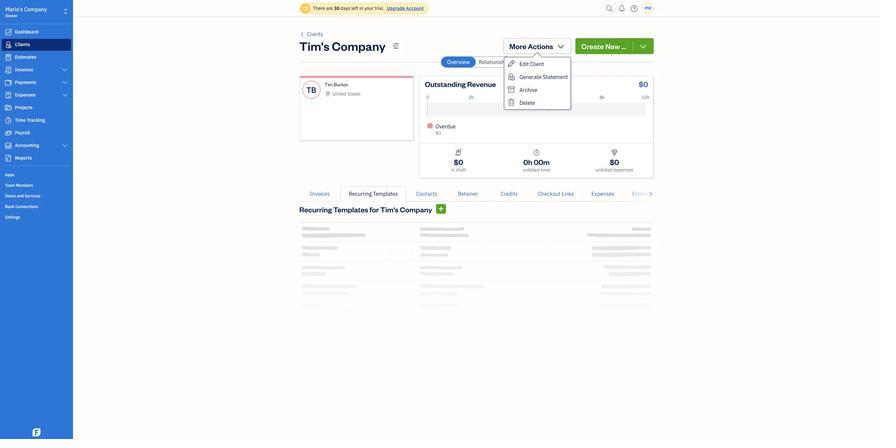 Task type: locate. For each thing, give the bounding box(es) containing it.
credits link
[[489, 186, 530, 202]]

expenses down $0 unbilled expenses
[[592, 191, 615, 197]]

1 horizontal spatial expenses link
[[583, 186, 624, 202]]

2 chevron large down image from the top
[[62, 93, 68, 98]]

expenses link up projects link
[[2, 89, 71, 101]]

chevron large down image
[[62, 67, 68, 73], [62, 143, 68, 148]]

0 vertical spatial chevron large down image
[[62, 80, 68, 85]]

$0 for $0 in draft
[[454, 157, 464, 167]]

in left draft
[[451, 167, 455, 173]]

invoices inside main element
[[15, 67, 33, 73]]

1 vertical spatial chevron large down image
[[62, 143, 68, 148]]

0 horizontal spatial expenses
[[15, 92, 36, 98]]

1 chevron large down image from the top
[[62, 80, 68, 85]]

in
[[360, 5, 363, 11], [451, 167, 455, 173]]

1 horizontal spatial templates
[[373, 191, 398, 197]]

$0 inside overdue $0
[[436, 130, 441, 136]]

expense image
[[4, 92, 12, 99]]

dashboard link
[[2, 26, 71, 38]]

chevron large down image for expenses
[[62, 93, 68, 98]]

chevrondown image
[[557, 42, 566, 51], [639, 42, 648, 51]]

0 vertical spatial estimates link
[[2, 51, 71, 63]]

1 horizontal spatial chevrondown image
[[639, 42, 648, 51]]

0 vertical spatial invoices
[[15, 67, 33, 73]]

clients inside main element
[[15, 42, 30, 47]]

2 horizontal spatial invoices
[[516, 105, 534, 111]]

0 horizontal spatial templates
[[334, 205, 368, 214]]

chevron large down image for payments
[[62, 80, 68, 85]]

chevron large down image up payments link
[[62, 67, 68, 73]]

1 vertical spatial are
[[535, 105, 541, 111]]

templates for recurring templates
[[373, 191, 398, 197]]

client image
[[4, 42, 12, 48]]

1 vertical spatial recurring
[[300, 205, 332, 214]]

maria's
[[5, 6, 23, 13]]

are for there
[[326, 5, 333, 11]]

0 vertical spatial estimates
[[15, 54, 36, 60]]

relationship link
[[476, 57, 512, 67]]

templates for recurring templates for tim's company
[[334, 205, 368, 214]]

timer image
[[4, 117, 12, 124]]

0 vertical spatial company
[[24, 6, 47, 13]]

edit
[[520, 61, 529, 67]]

1 horizontal spatial clients
[[307, 31, 323, 38]]

client
[[530, 61, 544, 67]]

0 vertical spatial are
[[326, 5, 333, 11]]

$0 up 10k
[[639, 79, 648, 89]]

1 vertical spatial estimates link
[[624, 186, 665, 202]]

1 vertical spatial expenses link
[[583, 186, 624, 202]]

actions
[[528, 42, 554, 51]]

in right left
[[360, 5, 363, 11]]

2 horizontal spatial company
[[400, 205, 432, 214]]

estimates link down expenses
[[624, 186, 665, 202]]

create new … button
[[576, 38, 654, 54]]

time
[[15, 117, 26, 123]]

are
[[326, 5, 333, 11], [535, 105, 541, 111]]

0 horizontal spatial expenses link
[[2, 89, 71, 101]]

2 vertical spatial invoices
[[310, 191, 330, 197]]

expenses down payments
[[15, 92, 36, 98]]

tim
[[325, 81, 333, 88]]

1 vertical spatial clients
[[15, 42, 30, 47]]

invoice image
[[4, 67, 12, 73]]

$0 inside $0 in draft
[[454, 157, 464, 167]]

0 horizontal spatial clients
[[15, 42, 30, 47]]

1 horizontal spatial unbilled
[[596, 167, 613, 173]]

$0 down overdue
[[436, 130, 441, 136]]

unbilled left expenses
[[596, 167, 613, 173]]

0 vertical spatial chevron large down image
[[62, 67, 68, 73]]

checkout links link
[[530, 186, 583, 202]]

main element
[[0, 0, 90, 439]]

1 horizontal spatial recurring
[[349, 191, 372, 197]]

company inside maria's company owner
[[24, 6, 47, 13]]

chevron large down image inside payments link
[[62, 80, 68, 85]]

chevron large down image
[[62, 80, 68, 85], [62, 93, 68, 98]]

1 vertical spatial expenses
[[592, 191, 615, 197]]

chevron large down image for accounting
[[62, 143, 68, 148]]

mw button
[[643, 3, 654, 14]]

0 vertical spatial expenses
[[15, 92, 36, 98]]

1 vertical spatial chevron large down image
[[62, 93, 68, 98]]

chevron large down image down payroll link
[[62, 143, 68, 148]]

invoices are all paid
[[516, 105, 558, 111]]

items
[[5, 194, 16, 199]]

1 chevron large down image from the top
[[62, 67, 68, 73]]

more
[[510, 42, 527, 51]]

credits
[[501, 191, 518, 197]]

2 unbilled from the left
[[596, 167, 613, 173]]

unbilled
[[523, 167, 540, 173], [596, 167, 613, 173]]

recurring templates link
[[341, 186, 406, 202]]

1 horizontal spatial invoices link
[[300, 186, 341, 202]]

states
[[348, 91, 361, 97]]

checkout links
[[538, 191, 574, 197]]

$0
[[639, 79, 648, 89], [436, 130, 441, 136], [454, 157, 464, 167], [610, 157, 620, 167]]

expenses
[[614, 167, 634, 173]]

$0 up draft
[[454, 157, 464, 167]]

expenses link down $0 unbilled expenses
[[583, 186, 624, 202]]

1 horizontal spatial expenses
[[592, 191, 615, 197]]

1 horizontal spatial company
[[332, 38, 386, 54]]

chevrondown image right the …
[[639, 42, 648, 51]]

0 horizontal spatial estimates
[[15, 54, 36, 60]]

0 horizontal spatial unbilled
[[523, 167, 540, 173]]

$0 unbilled expenses
[[596, 157, 634, 173]]

chevrondown image inside create new … button
[[639, 42, 648, 51]]

recurring inside recurring templates link
[[349, 191, 372, 197]]

1 chevrondown image from the left
[[557, 42, 566, 51]]

templates
[[373, 191, 398, 197], [334, 205, 368, 214]]

0 vertical spatial recurring
[[349, 191, 372, 197]]

0 horizontal spatial chevrondown image
[[557, 42, 566, 51]]

chevrondown image right 'actions'
[[557, 42, 566, 51]]

clients
[[307, 31, 323, 38], [15, 42, 30, 47]]

trial.
[[375, 5, 384, 11]]

0 horizontal spatial company
[[24, 6, 47, 13]]

expenses
[[15, 92, 36, 98], [592, 191, 615, 197]]

chevrondown image inside more actions dropdown button
[[557, 42, 566, 51]]

2 vertical spatial company
[[400, 205, 432, 214]]

expenses inside main element
[[15, 92, 36, 98]]

account
[[406, 5, 424, 11]]

10k
[[642, 94, 650, 100]]

settings
[[5, 215, 20, 220]]

unbilled inside $0 unbilled expenses
[[596, 167, 613, 173]]

freshbooks image
[[31, 429, 42, 437]]

are for invoices
[[535, 105, 541, 111]]

recurring for recurring templates
[[349, 191, 372, 197]]

1 unbilled from the left
[[523, 167, 540, 173]]

payments
[[15, 79, 36, 85]]

estimates down expenses
[[633, 191, 656, 197]]

accounting
[[15, 142, 39, 148]]

recurring
[[349, 191, 372, 197], [300, 205, 332, 214]]

1 horizontal spatial estimates link
[[624, 186, 665, 202]]

apps link
[[2, 170, 71, 180]]

clients down dashboard
[[15, 42, 30, 47]]

0h
[[524, 157, 533, 167]]

estimate image
[[4, 54, 12, 61]]

payroll
[[15, 130, 30, 136]]

items and services link
[[2, 191, 71, 201]]

0h 00m unbilled time
[[523, 157, 551, 173]]

$0 in draft
[[451, 157, 466, 173]]

0 horizontal spatial tim's
[[300, 38, 330, 54]]

1 vertical spatial in
[[451, 167, 455, 173]]

accounting link
[[2, 140, 71, 152]]

retainer link
[[448, 186, 489, 202]]

tim's
[[300, 38, 330, 54], [381, 205, 399, 214]]

templates up for
[[373, 191, 398, 197]]

0 horizontal spatial recurring
[[300, 205, 332, 214]]

united
[[333, 91, 347, 97]]

0 vertical spatial clients
[[307, 31, 323, 38]]

templates left for
[[334, 205, 368, 214]]

0 horizontal spatial invoices
[[15, 67, 33, 73]]

upgrade
[[387, 5, 405, 11]]

invoices
[[15, 67, 33, 73], [516, 105, 534, 111], [310, 191, 330, 197]]

mapmarker image
[[325, 91, 331, 97]]

0 vertical spatial in
[[360, 5, 363, 11]]

1 horizontal spatial in
[[451, 167, 455, 173]]

unbilled down the 0h
[[523, 167, 540, 173]]

estimates link down clients link at the top left of page
[[2, 51, 71, 63]]

$0 up expenses
[[610, 157, 620, 167]]

1 horizontal spatial estimates
[[633, 191, 656, 197]]

0 vertical spatial invoices link
[[2, 64, 71, 76]]

clients button
[[300, 30, 323, 38]]

0 vertical spatial tim's
[[300, 38, 330, 54]]

your
[[365, 5, 374, 11]]

$0 for $0 unbilled expenses
[[610, 157, 620, 167]]

create
[[582, 42, 604, 51]]

0 horizontal spatial in
[[360, 5, 363, 11]]

tim burton
[[325, 81, 348, 88]]

1 vertical spatial company
[[332, 38, 386, 54]]

1 vertical spatial templates
[[334, 205, 368, 214]]

in inside $0 in draft
[[451, 167, 455, 173]]

revenue
[[467, 79, 496, 89]]

estimates link
[[2, 51, 71, 63], [624, 186, 665, 202]]

payment image
[[4, 79, 12, 86]]

1 horizontal spatial are
[[535, 105, 541, 111]]

more actions
[[510, 42, 554, 51]]

owner
[[5, 13, 18, 18]]

2 chevron large down image from the top
[[62, 143, 68, 148]]

$0 inside $0 unbilled expenses
[[610, 157, 620, 167]]

2 chevrondown image from the left
[[639, 42, 648, 51]]

clients link
[[2, 39, 71, 51]]

1 vertical spatial tim's
[[381, 205, 399, 214]]

days
[[341, 5, 351, 11]]

0 vertical spatial templates
[[373, 191, 398, 197]]

are left the 30
[[326, 5, 333, 11]]

time
[[541, 167, 551, 173]]

create new …
[[582, 42, 627, 51]]

clients right chevronleft image
[[307, 31, 323, 38]]

are left all
[[535, 105, 541, 111]]

0 horizontal spatial are
[[326, 5, 333, 11]]

estimates down clients link at the top left of page
[[15, 54, 36, 60]]



Task type: vqa. For each thing, say whether or not it's contained in the screenshot.
receipt.
no



Task type: describe. For each thing, give the bounding box(es) containing it.
overview link
[[442, 57, 476, 67]]

united states
[[333, 91, 361, 97]]

there are 30 days left in your trial. upgrade account
[[313, 5, 424, 11]]

reports
[[15, 155, 32, 161]]

1 vertical spatial invoices link
[[300, 186, 341, 202]]

there
[[313, 5, 325, 11]]

chart image
[[4, 142, 12, 149]]

clients inside button
[[307, 31, 323, 38]]

chevrondown image for create new …
[[639, 42, 648, 51]]

mw
[[645, 6, 652, 11]]

bank connections link
[[2, 202, 71, 212]]

company for maria's company owner
[[24, 6, 47, 13]]

draft
[[456, 167, 466, 173]]

next image
[[648, 190, 654, 198]]

relationship
[[479, 59, 509, 65]]

retainer
[[458, 191, 478, 197]]

bank
[[5, 204, 14, 209]]

maria's company owner
[[5, 6, 47, 18]]

members
[[16, 183, 33, 188]]

go to help image
[[629, 3, 640, 13]]

recurring for recurring templates for tim's company
[[300, 205, 332, 214]]

edit client link
[[505, 57, 571, 70]]

left
[[352, 5, 359, 11]]

1 horizontal spatial invoices
[[310, 191, 330, 197]]

upgrade account link
[[386, 5, 424, 11]]

generate
[[520, 74, 542, 80]]

checkout
[[538, 191, 561, 197]]

0 horizontal spatial estimates link
[[2, 51, 71, 63]]

outstanding
[[425, 79, 466, 89]]

items and services
[[5, 194, 40, 199]]

0 vertical spatial expenses link
[[2, 89, 71, 101]]

contacts link
[[406, 186, 448, 202]]

services
[[25, 194, 40, 199]]

1 vertical spatial estimates
[[633, 191, 656, 197]]

dashboard image
[[4, 29, 12, 36]]

money image
[[4, 130, 12, 136]]

and
[[17, 194, 24, 199]]

paid
[[549, 105, 558, 111]]

edit client
[[520, 61, 544, 67]]

reports link
[[2, 152, 71, 164]]

overdue $0
[[436, 123, 456, 136]]

team
[[5, 183, 15, 188]]

tb
[[307, 85, 317, 95]]

project image
[[4, 105, 12, 111]]

new
[[606, 42, 620, 51]]

contacts
[[417, 191, 438, 197]]

$0 for $0
[[639, 79, 648, 89]]

0 horizontal spatial invoices link
[[2, 64, 71, 76]]

statement
[[543, 74, 568, 80]]

2k
[[469, 94, 474, 100]]

company for tim's company
[[332, 38, 386, 54]]

connections
[[15, 204, 38, 209]]

more actions button
[[504, 38, 572, 54]]

report image
[[4, 155, 12, 162]]

team members link
[[2, 180, 71, 190]]

recurring templates
[[349, 191, 398, 197]]

settings link
[[2, 212, 71, 222]]

chevrondown image for more actions
[[557, 42, 566, 51]]

overdue
[[436, 123, 456, 130]]

team members
[[5, 183, 33, 188]]

burton
[[334, 81, 348, 88]]

time tracking
[[15, 117, 45, 123]]

unbilled inside '0h 00m unbilled time'
[[523, 167, 540, 173]]

notifications image
[[617, 2, 628, 15]]

chevronleft image
[[300, 30, 306, 38]]

payments link
[[2, 77, 71, 89]]

archive
[[520, 87, 538, 93]]

settings for this client image
[[393, 43, 400, 50]]

estimates inside main element
[[15, 54, 36, 60]]

1 vertical spatial invoices
[[516, 105, 534, 111]]

projects
[[15, 105, 33, 111]]

all
[[543, 105, 548, 111]]

archive button
[[505, 83, 571, 96]]

search image
[[605, 3, 615, 13]]

00m
[[534, 157, 550, 167]]

links
[[562, 191, 574, 197]]

…
[[622, 42, 627, 51]]

tracking
[[27, 117, 45, 123]]

crown image
[[302, 5, 309, 12]]

generate statement button
[[505, 70, 571, 83]]

1 horizontal spatial tim's
[[381, 205, 399, 214]]

projects link
[[2, 102, 71, 114]]

create new … button
[[576, 38, 654, 54]]

overview
[[447, 59, 470, 65]]

30
[[334, 5, 340, 11]]

bank connections
[[5, 204, 38, 209]]

tim's company
[[300, 38, 386, 54]]

delete
[[520, 100, 535, 106]]

plus image
[[438, 205, 444, 213]]

time tracking link
[[2, 115, 71, 127]]

outstanding revenue
[[425, 79, 496, 89]]

8k
[[600, 94, 605, 100]]

0
[[426, 94, 429, 100]]

recurring templates for tim's company
[[300, 205, 432, 214]]

for
[[370, 205, 379, 214]]

payroll link
[[2, 127, 71, 139]]

generate statement
[[520, 74, 568, 80]]

chevron large down image for invoices
[[62, 67, 68, 73]]

delete button
[[505, 96, 571, 109]]



